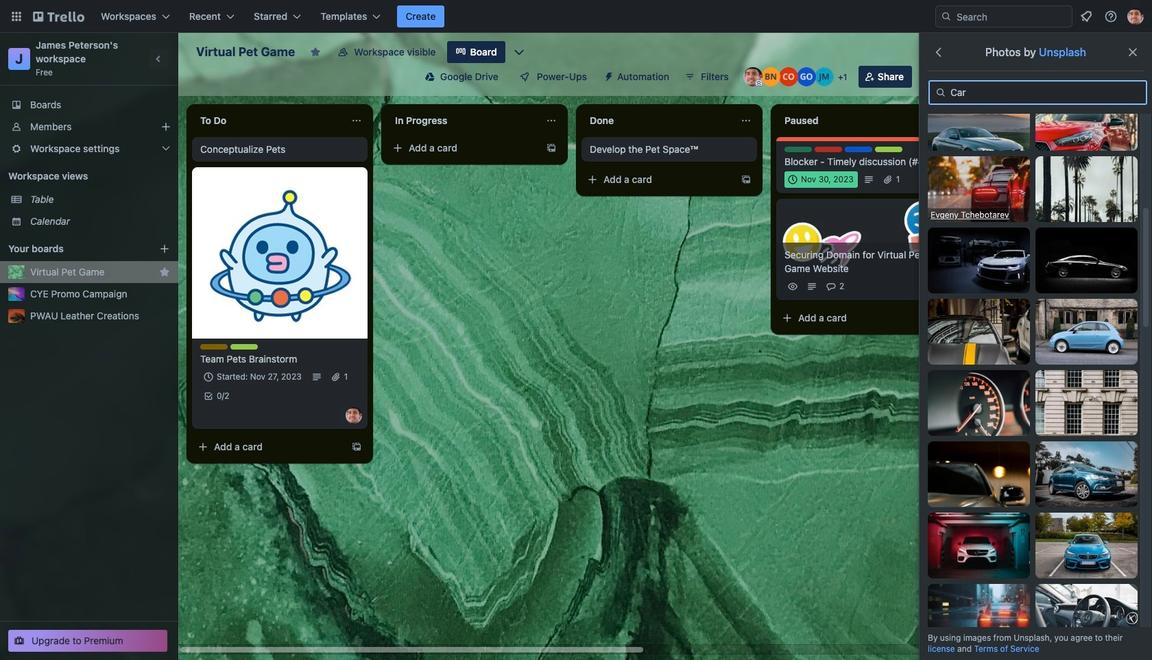 Task type: describe. For each thing, give the bounding box(es) containing it.
sm image
[[934, 86, 948, 99]]

gary orlando (garyorlando) image
[[797, 67, 816, 86]]

ben nelson (bennelson96) image
[[761, 67, 780, 86]]

your boards with 3 items element
[[8, 241, 139, 257]]

1 vertical spatial create from template… image
[[741, 174, 752, 185]]

color: bold lime, title: "team task" element
[[230, 344, 258, 350]]

Board name text field
[[189, 41, 302, 63]]

james peterson (jamespeterson93) image
[[346, 407, 362, 424]]

this member is an admin of this board. image
[[756, 80, 762, 86]]

starred icon image
[[159, 267, 170, 278]]

primary element
[[0, 0, 1152, 33]]

christina overa (christinaovera) image
[[779, 67, 798, 86]]

Photos text field
[[929, 80, 1147, 105]]



Task type: locate. For each thing, give the bounding box(es) containing it.
None text field
[[387, 110, 540, 132]]

2 vertical spatial create from template… image
[[351, 442, 362, 453]]

0 horizontal spatial james peterson (jamespeterson93) image
[[743, 67, 762, 86]]

0 horizontal spatial create from template… image
[[351, 442, 362, 453]]

james peterson (jamespeterson93) image right open information menu icon at the top of page
[[1127, 8, 1144, 25]]

add board image
[[159, 243, 170, 254]]

1 horizontal spatial james peterson (jamespeterson93) image
[[1127, 8, 1144, 25]]

open information menu image
[[1104, 10, 1118, 23]]

search image
[[941, 11, 952, 22]]

1 vertical spatial james peterson (jamespeterson93) image
[[743, 67, 762, 86]]

workspace navigation collapse icon image
[[150, 49, 169, 69]]

color: yellow, title: none image
[[200, 344, 228, 350]]

None text field
[[192, 110, 346, 132], [582, 110, 735, 132], [776, 110, 930, 132], [192, 110, 346, 132], [582, 110, 735, 132], [776, 110, 930, 132]]

back to home image
[[33, 5, 84, 27]]

0 vertical spatial create from template… image
[[546, 143, 557, 154]]

sm image
[[598, 66, 617, 85]]

1 horizontal spatial create from template… image
[[546, 143, 557, 154]]

customize views image
[[512, 45, 526, 59]]

google drive icon image
[[425, 72, 435, 82]]

james peterson (jamespeterson93) image left christina overa (christinaovera) image
[[743, 67, 762, 86]]

None checkbox
[[785, 171, 858, 188]]

james peterson (jamespeterson93) image
[[1127, 8, 1144, 25], [743, 67, 762, 86]]

color: bold lime, title: none image
[[875, 147, 903, 152]]

create from template… image
[[546, 143, 557, 154], [741, 174, 752, 185], [351, 442, 362, 453]]

0 vertical spatial james peterson (jamespeterson93) image
[[1127, 8, 1144, 25]]

color: green, title: "goal" element
[[785, 147, 812, 152]]

Search field
[[952, 7, 1072, 26]]

2 horizontal spatial create from template… image
[[741, 174, 752, 185]]

star or unstar board image
[[310, 47, 321, 58]]

0 notifications image
[[1078, 8, 1095, 25]]

jeremy miller (jeremymiller198) image
[[815, 67, 834, 86]]

color: blue, title: "fyi" element
[[845, 147, 872, 152]]

color: red, title: "blocker" element
[[815, 147, 842, 152]]



Task type: vqa. For each thing, say whether or not it's contained in the screenshot.
Starred Popup Button
no



